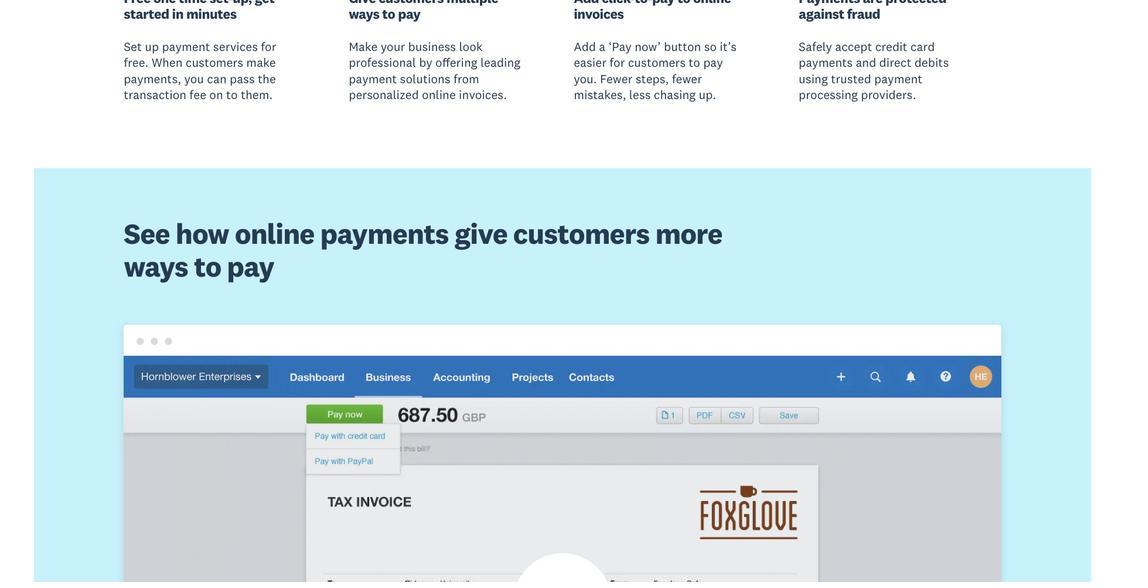 Task type: vqa. For each thing, say whether or not it's contained in the screenshot.
one
yes



Task type: locate. For each thing, give the bounding box(es) containing it.
0 vertical spatial for
[[261, 39, 276, 54]]

payments inside safely accept credit card payments and direct debits using trusted payment processing providers.
[[799, 55, 853, 70]]

pay inside see how online payments give customers more ways to pay
[[227, 249, 274, 285]]

trusted
[[831, 71, 872, 87]]

ways
[[349, 5, 380, 22], [124, 249, 188, 285]]

1 horizontal spatial online
[[422, 87, 456, 103]]

payments,
[[124, 71, 181, 87]]

to-
[[635, 0, 653, 7]]

get
[[255, 0, 275, 7]]

invoices.
[[459, 87, 507, 103]]

1 vertical spatial payments
[[320, 216, 449, 252]]

providers.
[[861, 87, 917, 103]]

solutions
[[400, 71, 451, 87]]

see
[[124, 216, 170, 252]]

payments
[[799, 55, 853, 70], [320, 216, 449, 252]]

0 vertical spatial online
[[694, 0, 732, 7]]

now'
[[635, 39, 661, 54]]

add up easier at top
[[574, 39, 596, 54]]

for
[[261, 39, 276, 54], [610, 55, 625, 70]]

1 vertical spatial online
[[422, 87, 456, 103]]

to inside give customers multiple ways to pay
[[382, 5, 395, 22]]

processing
[[799, 87, 858, 103]]

offering
[[436, 55, 478, 70]]

1 horizontal spatial payment
[[349, 71, 397, 87]]

payment inside the set up payment services for free.  when customers make payments, you can pass the transaction fee on to them.
[[162, 39, 210, 54]]

payment
[[162, 39, 210, 54], [349, 71, 397, 87], [875, 71, 923, 87]]

1 horizontal spatial ways
[[349, 5, 380, 22]]

add inside add click-to-pay to online invoices
[[574, 0, 599, 7]]

online
[[694, 0, 732, 7], [422, 87, 456, 103], [235, 216, 315, 252]]

1 horizontal spatial for
[[610, 55, 625, 70]]

direct
[[880, 55, 912, 70]]

payment inside safely accept credit card payments and direct debits using trusted payment processing providers.
[[875, 71, 923, 87]]

look
[[459, 39, 483, 54]]

time
[[179, 0, 207, 7]]

give customers multiple ways to pay
[[349, 0, 499, 22]]

add left click-
[[574, 0, 599, 7]]

pay inside give customers multiple ways to pay
[[398, 5, 421, 22]]

them.
[[241, 87, 273, 103]]

0 horizontal spatial ways
[[124, 249, 188, 285]]

1 vertical spatial add
[[574, 39, 596, 54]]

payment down professional
[[349, 71, 397, 87]]

set-
[[210, 0, 233, 7]]

for inside the set up payment services for free.  when customers make payments, you can pass the transaction fee on to them.
[[261, 39, 276, 54]]

1 vertical spatial for
[[610, 55, 625, 70]]

invoices
[[574, 5, 624, 22]]

easier
[[574, 55, 607, 70]]

using
[[799, 71, 828, 87]]

'pay
[[609, 39, 632, 54]]

2 vertical spatial online
[[235, 216, 315, 252]]

0 horizontal spatial payment
[[162, 39, 210, 54]]

payment down direct
[[875, 71, 923, 87]]

0 vertical spatial ways
[[349, 5, 380, 22]]

payments inside see how online payments give customers more ways to pay
[[320, 216, 449, 252]]

0 horizontal spatial payments
[[320, 216, 449, 252]]

add a 'pay now' button so it's easier for customers to pay you. fewer steps, fewer mistakes, less chasing up.
[[574, 39, 737, 103]]

customers inside see how online payments give customers more ways to pay
[[514, 216, 650, 252]]

customers
[[379, 0, 444, 7], [186, 55, 243, 70], [628, 55, 686, 70], [514, 216, 650, 252]]

pay inside add click-to-pay to online invoices
[[653, 0, 675, 7]]

0 vertical spatial add
[[574, 0, 599, 7]]

add inside add a 'pay now' button so it's easier for customers to pay you. fewer steps, fewer mistakes, less chasing up.
[[574, 39, 596, 54]]

click-
[[602, 0, 635, 7]]

0 horizontal spatial for
[[261, 39, 276, 54]]

your
[[381, 39, 405, 54]]

to inside see how online payments give customers more ways to pay
[[194, 249, 221, 285]]

payments are protected against fraud
[[799, 0, 947, 22]]

payment up when
[[162, 39, 210, 54]]

to inside add click-to-pay to online invoices
[[678, 0, 691, 7]]

1 vertical spatial ways
[[124, 249, 188, 285]]

free one time set-up, get started in minutes
[[124, 0, 275, 22]]

payment inside make your business look professional by offering leading payment solutions from personalized online invoices.
[[349, 71, 397, 87]]

steps,
[[636, 71, 669, 87]]

2 horizontal spatial online
[[694, 0, 732, 7]]

to
[[678, 0, 691, 7], [382, 5, 395, 22], [689, 55, 701, 70], [226, 87, 238, 103], [194, 249, 221, 285]]

less
[[630, 87, 651, 103]]

0 horizontal spatial online
[[235, 216, 315, 252]]

2 horizontal spatial payment
[[875, 71, 923, 87]]

by
[[419, 55, 433, 70]]

up,
[[233, 0, 252, 7]]

pay
[[653, 0, 675, 7], [398, 5, 421, 22], [704, 55, 723, 70], [227, 249, 274, 285]]

0 vertical spatial payments
[[799, 55, 853, 70]]

for up fewer
[[610, 55, 625, 70]]

up.
[[699, 87, 716, 103]]

make
[[246, 55, 276, 70]]

and
[[856, 55, 877, 70]]

1 add from the top
[[574, 0, 599, 7]]

transaction
[[124, 87, 187, 103]]

when
[[152, 55, 183, 70]]

2 add from the top
[[574, 39, 596, 54]]

are
[[863, 0, 883, 7]]

make
[[349, 39, 378, 54]]

1 horizontal spatial payments
[[799, 55, 853, 70]]

for up make
[[261, 39, 276, 54]]

add
[[574, 0, 599, 7], [574, 39, 596, 54]]



Task type: describe. For each thing, give the bounding box(es) containing it.
customers inside the set up payment services for free.  when customers make payments, you can pass the transaction fee on to them.
[[186, 55, 243, 70]]

minutes
[[186, 5, 237, 22]]

fraud
[[848, 5, 881, 22]]

the
[[258, 71, 276, 87]]

to inside the set up payment services for free.  when customers make payments, you can pass the transaction fee on to them.
[[226, 87, 238, 103]]

personalized
[[349, 87, 419, 103]]

you
[[184, 71, 204, 87]]

how
[[176, 216, 229, 252]]

ways inside give customers multiple ways to pay
[[349, 5, 380, 22]]

make your business look professional by offering leading payment solutions from personalized online invoices.
[[349, 39, 521, 103]]

one
[[153, 0, 176, 7]]

online inside make your business look professional by offering leading payment solutions from personalized online invoices.
[[422, 87, 456, 103]]

set
[[124, 39, 142, 54]]

chasing
[[654, 87, 696, 103]]

more
[[656, 216, 723, 252]]

can
[[207, 71, 227, 87]]

ways inside see how online payments give customers more ways to pay
[[124, 249, 188, 285]]

credit
[[876, 39, 908, 54]]

debits
[[915, 55, 949, 70]]

pass
[[230, 71, 255, 87]]

multiple
[[447, 0, 499, 7]]

you.
[[574, 71, 597, 87]]

free
[[124, 0, 151, 7]]

payments
[[799, 0, 861, 7]]

up
[[145, 39, 159, 54]]

started
[[124, 5, 169, 22]]

add for add a 'pay now' button so it's easier for customers to pay you. fewer steps, fewer mistakes, less chasing up.
[[574, 39, 596, 54]]

on
[[210, 87, 223, 103]]

mistakes,
[[574, 87, 627, 103]]

for inside add a 'pay now' button so it's easier for customers to pay you. fewer steps, fewer mistakes, less chasing up.
[[610, 55, 625, 70]]

online inside see how online payments give customers more ways to pay
[[235, 216, 315, 252]]

set up payment services for free.  when customers make payments, you can pass the transaction fee on to them.
[[124, 39, 276, 103]]

so
[[705, 39, 717, 54]]

accept
[[836, 39, 873, 54]]

add click-to-pay to online invoices
[[574, 0, 732, 22]]

card
[[911, 39, 935, 54]]

a
[[599, 39, 606, 54]]

from
[[454, 71, 480, 87]]

fee
[[190, 87, 206, 103]]

it's
[[720, 39, 737, 54]]

fewer
[[672, 71, 702, 87]]

button
[[664, 39, 701, 54]]

free.
[[124, 55, 149, 70]]

add for add click-to-pay to online invoices
[[574, 0, 599, 7]]

give
[[455, 216, 508, 252]]

give
[[349, 0, 376, 7]]

online inside add click-to-pay to online invoices
[[694, 0, 732, 7]]

against
[[799, 5, 845, 22]]

pay inside add a 'pay now' button so it's easier for customers to pay you. fewer steps, fewer mistakes, less chasing up.
[[704, 55, 723, 70]]

safely
[[799, 39, 833, 54]]

safely accept credit card payments and direct debits using trusted payment processing providers.
[[799, 39, 949, 103]]

customers inside add a 'pay now' button so it's easier for customers to pay you. fewer steps, fewer mistakes, less chasing up.
[[628, 55, 686, 70]]

to inside add a 'pay now' button so it's easier for customers to pay you. fewer steps, fewer mistakes, less chasing up.
[[689, 55, 701, 70]]

services
[[213, 39, 258, 54]]

protected
[[886, 0, 947, 7]]

professional
[[349, 55, 416, 70]]

leading
[[481, 55, 521, 70]]

customers inside give customers multiple ways to pay
[[379, 0, 444, 7]]

see how online payments give customers more ways to pay
[[124, 216, 723, 285]]

fewer
[[600, 71, 633, 87]]

in
[[172, 5, 184, 22]]

business
[[408, 39, 456, 54]]



